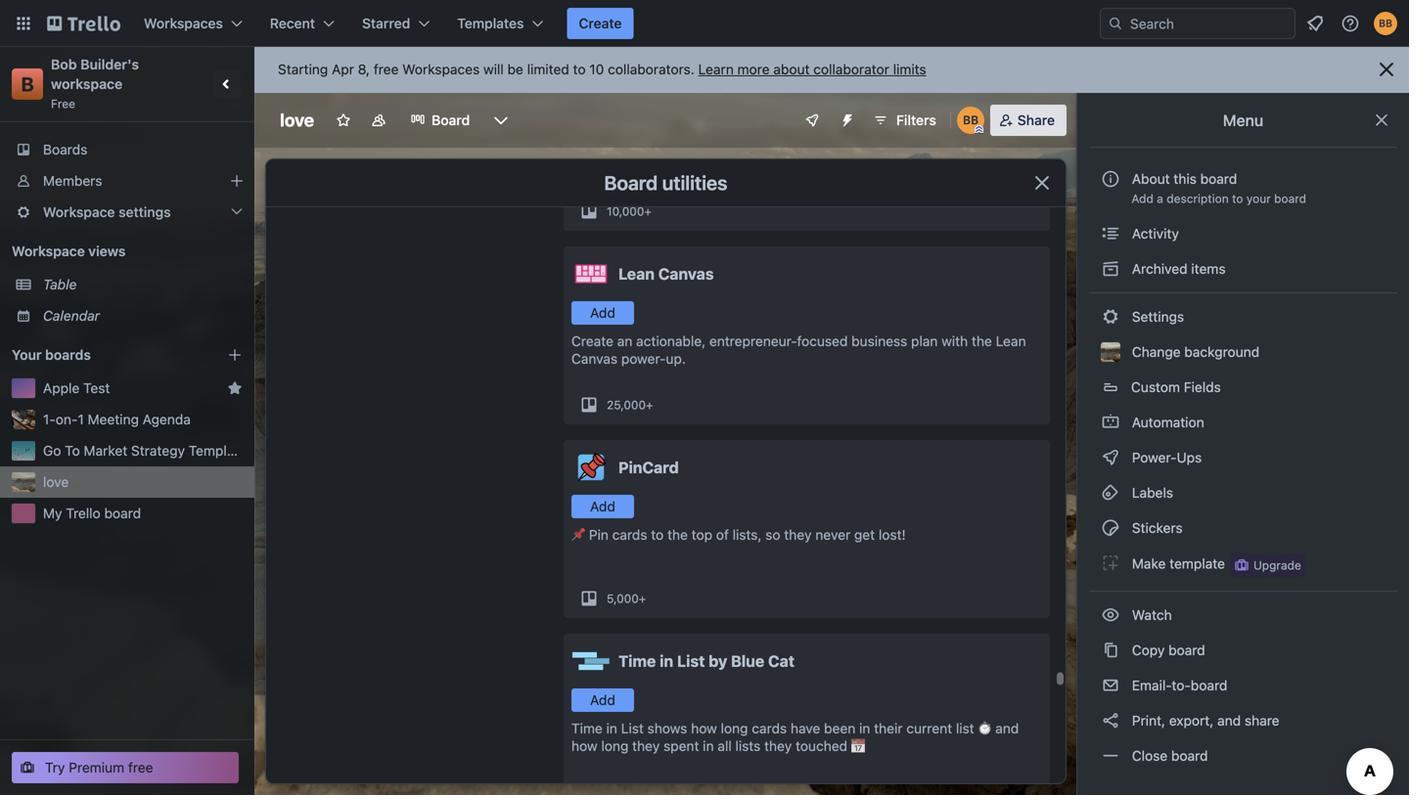 Task type: describe. For each thing, give the bounding box(es) containing it.
will
[[483, 61, 504, 77]]

to-
[[1172, 678, 1191, 694]]

Board name text field
[[270, 105, 324, 136]]

utilities
[[662, 171, 728, 194]]

make
[[1132, 556, 1166, 572]]

add button for lean canvas
[[572, 301, 634, 325]]

1 horizontal spatial free
[[374, 61, 399, 77]]

they down shows
[[632, 738, 660, 755]]

board right your at the top right
[[1274, 192, 1307, 206]]

in left all
[[703, 738, 714, 755]]

automation link
[[1089, 407, 1398, 438]]

by
[[709, 652, 727, 671]]

workspace navigation collapse icon image
[[213, 70, 241, 98]]

template
[[189, 443, 247, 459]]

sm image for activity
[[1101, 224, 1121, 244]]

trello
[[66, 505, 101, 522]]

recent
[[270, 15, 315, 31]]

your
[[12, 347, 42, 363]]

0 vertical spatial canvas
[[658, 265, 714, 283]]

sm image for archived items
[[1101, 259, 1121, 279]]

sm image for close board
[[1101, 747, 1121, 766]]

starred button
[[350, 8, 442, 39]]

boards link
[[0, 134, 254, 165]]

sm image for print, export, and share
[[1101, 712, 1121, 731]]

template
[[1170, 556, 1225, 572]]

starting
[[278, 61, 328, 77]]

time in list shows how long cards have been in their current list ⏱️ and how long they spent in all lists they touched 📅
[[572, 721, 1019, 755]]

collaborator
[[814, 61, 890, 77]]

filters button
[[867, 105, 942, 136]]

board for board utilities
[[604, 171, 658, 194]]

spent
[[664, 738, 699, 755]]

love inside "link"
[[43, 474, 69, 490]]

print, export, and share link
[[1089, 706, 1398, 737]]

and inside time in list shows how long cards have been in their current list ⏱️ and how long they spent in all lists they touched 📅
[[996, 721, 1019, 737]]

calendar
[[43, 308, 100, 324]]

apple test
[[43, 380, 110, 396]]

starting apr 8, free workspaces will be limited to 10 collaborators. learn more about collaborator limits
[[278, 61, 927, 77]]

stickers link
[[1089, 513, 1398, 544]]

add board image
[[227, 347, 243, 363]]

📅
[[851, 738, 865, 755]]

list
[[956, 721, 974, 737]]

workspaces inside 'popup button'
[[144, 15, 223, 31]]

copy
[[1132, 643, 1165, 659]]

apr
[[332, 61, 354, 77]]

pincard
[[619, 459, 679, 477]]

upgrade
[[1254, 559, 1302, 573]]

menu
[[1223, 111, 1264, 130]]

to inside about this board add a description to your board
[[1232, 192, 1243, 206]]

table link
[[43, 275, 243, 295]]

⏱️
[[978, 721, 992, 737]]

limited
[[527, 61, 569, 77]]

board utilities
[[604, 171, 728, 194]]

about
[[774, 61, 810, 77]]

in left by
[[660, 652, 673, 671]]

current
[[907, 721, 952, 737]]

collaborators.
[[608, 61, 695, 77]]

watch
[[1128, 607, 1176, 623]]

workspaces button
[[132, 8, 254, 39]]

premium
[[69, 760, 124, 776]]

business
[[852, 333, 907, 349]]

bob builder's workspace free
[[51, 56, 143, 111]]

go
[[43, 443, 61, 459]]

add for time in list by blue cat
[[590, 692, 615, 709]]

pin
[[589, 527, 609, 543]]

email-to-board link
[[1089, 670, 1398, 702]]

sm image for labels
[[1101, 483, 1121, 503]]

lean inside the create an actionable, entrepreneur-focused business plan with the lean canvas power-up.
[[996, 333, 1026, 349]]

starred
[[362, 15, 410, 31]]

free
[[51, 97, 75, 111]]

sm image for automation
[[1101, 413, 1121, 433]]

📌
[[572, 527, 585, 543]]

copy board link
[[1089, 635, 1398, 666]]

power ups image
[[804, 113, 820, 128]]

workspace
[[51, 76, 122, 92]]

search image
[[1108, 16, 1124, 31]]

workspace visible image
[[371, 113, 387, 128]]

my trello board
[[43, 505, 141, 522]]

print, export, and share
[[1128, 713, 1280, 729]]

this member is an admin of this board. image
[[975, 125, 983, 134]]

agenda
[[143, 412, 191, 428]]

customize views image
[[491, 111, 511, 130]]

workspace settings
[[43, 204, 171, 220]]

your boards with 5 items element
[[12, 344, 198, 367]]

0 vertical spatial +
[[644, 205, 652, 218]]

1 horizontal spatial how
[[691, 721, 717, 737]]

so
[[766, 527, 781, 543]]

bob builder's workspace link
[[51, 56, 143, 92]]

workspace for workspace views
[[12, 243, 85, 259]]

change
[[1132, 344, 1181, 360]]

change background
[[1128, 344, 1260, 360]]

settings
[[119, 204, 171, 220]]

they right "lists"
[[764, 738, 792, 755]]

cards inside time in list shows how long cards have been in their current list ⏱️ and how long they spent in all lists they touched 📅
[[752, 721, 787, 737]]

cat
[[768, 652, 795, 671]]

apple
[[43, 380, 80, 396]]

close
[[1132, 748, 1168, 764]]

focused
[[797, 333, 848, 349]]

in left shows
[[606, 721, 617, 737]]

been
[[824, 721, 856, 737]]

about
[[1132, 171, 1170, 187]]

free inside button
[[128, 760, 153, 776]]

workspace settings button
[[0, 197, 254, 228]]

be
[[508, 61, 523, 77]]

automation
[[1128, 414, 1204, 431]]

board up description
[[1201, 171, 1237, 187]]

sm image for watch
[[1101, 606, 1121, 625]]

lost!
[[879, 527, 906, 543]]

archived items
[[1128, 261, 1226, 277]]

they right so
[[784, 527, 812, 543]]

bob
[[51, 56, 77, 72]]

go to market strategy template
[[43, 443, 247, 459]]

love inside text field
[[280, 110, 314, 131]]

your boards
[[12, 347, 91, 363]]

board link
[[398, 105, 482, 136]]

1 vertical spatial workspaces
[[402, 61, 480, 77]]

custom fields button
[[1089, 372, 1398, 403]]



Task type: locate. For each thing, give the bounding box(es) containing it.
board up 10,000 +
[[604, 171, 658, 194]]

0 horizontal spatial canvas
[[572, 351, 618, 367]]

and left share
[[1218, 713, 1241, 729]]

create
[[579, 15, 622, 31], [572, 333, 614, 349]]

0 vertical spatial love
[[280, 110, 314, 131]]

sm image inside stickers link
[[1101, 519, 1121, 538]]

learn
[[698, 61, 734, 77]]

1 vertical spatial workspace
[[12, 243, 85, 259]]

sm image left activity
[[1101, 224, 1121, 244]]

bob builder (bobbuilder40) image right open information menu image
[[1374, 12, 1398, 35]]

power-ups
[[1128, 450, 1206, 466]]

a
[[1157, 192, 1164, 206]]

sm image left settings
[[1101, 307, 1121, 327]]

bob builder (bobbuilder40) image
[[1374, 12, 1398, 35], [957, 107, 984, 134]]

this
[[1174, 171, 1197, 187]]

workspace for workspace settings
[[43, 204, 115, 220]]

0 vertical spatial to
[[573, 61, 586, 77]]

labels link
[[1089, 478, 1398, 509]]

sm image inside close board link
[[1101, 747, 1121, 766]]

board down export,
[[1171, 748, 1208, 764]]

1 horizontal spatial bob builder (bobbuilder40) image
[[1374, 12, 1398, 35]]

free right "8,"
[[374, 61, 399, 77]]

1 sm image from the top
[[1101, 641, 1121, 661]]

1 vertical spatial love
[[43, 474, 69, 490]]

to left 10
[[573, 61, 586, 77]]

starred icon image
[[227, 381, 243, 396]]

the left top
[[668, 527, 688, 543]]

automation image
[[832, 105, 859, 132]]

custom fields
[[1131, 379, 1221, 395]]

0 vertical spatial the
[[972, 333, 992, 349]]

cards right pin
[[612, 527, 647, 543]]

time
[[619, 652, 656, 671], [572, 721, 603, 737]]

the right 'with'
[[972, 333, 992, 349]]

lists,
[[733, 527, 762, 543]]

recent button
[[258, 8, 346, 39]]

add button for time in list by blue cat
[[572, 689, 634, 712]]

sm image left email-
[[1101, 676, 1121, 696]]

background
[[1185, 344, 1260, 360]]

canvas down an
[[572, 351, 618, 367]]

0 horizontal spatial how
[[572, 738, 598, 755]]

sm image left labels at the right
[[1101, 483, 1121, 503]]

1 horizontal spatial lean
[[996, 333, 1026, 349]]

0 vertical spatial time
[[619, 652, 656, 671]]

touched
[[796, 738, 848, 755]]

calendar link
[[43, 306, 243, 326]]

1 vertical spatial sm image
[[1101, 676, 1121, 696]]

share
[[1018, 112, 1055, 128]]

long up all
[[721, 721, 748, 737]]

sm image for settings
[[1101, 307, 1121, 327]]

0 horizontal spatial list
[[621, 721, 644, 737]]

0 horizontal spatial time
[[572, 721, 603, 737]]

create for create an actionable, entrepreneur-focused business plan with the lean canvas power-up.
[[572, 333, 614, 349]]

sm image left the copy
[[1101, 641, 1121, 661]]

2 vertical spatial add button
[[572, 689, 634, 712]]

create up starting apr 8, free workspaces will be limited to 10 collaborators. learn more about collaborator limits
[[579, 15, 622, 31]]

stickers
[[1128, 520, 1183, 536]]

sm image left automation
[[1101, 413, 1121, 433]]

1 horizontal spatial long
[[721, 721, 748, 737]]

sm image for copy board
[[1101, 641, 1121, 661]]

add for pincard
[[590, 499, 615, 515]]

5,000
[[607, 592, 639, 606]]

list for by
[[677, 652, 705, 671]]

3 sm image from the top
[[1101, 307, 1121, 327]]

0 vertical spatial sm image
[[1101, 641, 1121, 661]]

sm image inside activity link
[[1101, 224, 1121, 244]]

1 horizontal spatial canvas
[[658, 265, 714, 283]]

0 horizontal spatial free
[[128, 760, 153, 776]]

share button
[[990, 105, 1067, 136]]

0 horizontal spatial and
[[996, 721, 1019, 737]]

meeting
[[88, 412, 139, 428]]

sm image inside email-to-board link
[[1101, 676, 1121, 696]]

bob builder (bobbuilder40) image inside primary element
[[1374, 12, 1398, 35]]

0 horizontal spatial board
[[432, 112, 470, 128]]

sm image left archived
[[1101, 259, 1121, 279]]

how up spent
[[691, 721, 717, 737]]

learn more about collaborator limits link
[[698, 61, 927, 77]]

create an actionable, entrepreneur-focused business plan with the lean canvas power-up.
[[572, 333, 1026, 367]]

workspaces up workspace navigation collapse icon
[[144, 15, 223, 31]]

apple test link
[[43, 379, 219, 398]]

board
[[432, 112, 470, 128], [604, 171, 658, 194]]

3 add button from the top
[[572, 689, 634, 712]]

0 horizontal spatial workspaces
[[144, 15, 223, 31]]

1 vertical spatial bob builder (bobbuilder40) image
[[957, 107, 984, 134]]

members link
[[0, 165, 254, 197]]

1
[[78, 412, 84, 428]]

0 horizontal spatial lean
[[619, 265, 655, 283]]

archived
[[1132, 261, 1188, 277]]

add inside about this board add a description to your board
[[1132, 192, 1154, 206]]

workspace down members
[[43, 204, 115, 220]]

share
[[1245, 713, 1280, 729]]

time for time in list by blue cat
[[619, 652, 656, 671]]

in up '📅'
[[859, 721, 870, 737]]

0 vertical spatial board
[[432, 112, 470, 128]]

lists
[[735, 738, 761, 755]]

1 vertical spatial cards
[[752, 721, 787, 737]]

1 vertical spatial +
[[646, 398, 653, 412]]

sm image left the power-
[[1101, 448, 1121, 468]]

1 vertical spatial lean
[[996, 333, 1026, 349]]

board
[[1201, 171, 1237, 187], [1274, 192, 1307, 206], [104, 505, 141, 522], [1169, 643, 1205, 659], [1191, 678, 1228, 694], [1171, 748, 1208, 764]]

0 horizontal spatial long
[[601, 738, 629, 755]]

9 sm image from the top
[[1101, 606, 1121, 625]]

strategy
[[131, 443, 185, 459]]

copy board
[[1128, 643, 1205, 659]]

love left star or unstar board icon
[[280, 110, 314, 131]]

1 horizontal spatial cards
[[752, 721, 787, 737]]

board up print, export, and share
[[1191, 678, 1228, 694]]

1 vertical spatial add button
[[572, 495, 634, 519]]

create for create
[[579, 15, 622, 31]]

lean down 10,000 +
[[619, 265, 655, 283]]

0 vertical spatial long
[[721, 721, 748, 737]]

add for lean canvas
[[590, 305, 615, 321]]

7 sm image from the top
[[1101, 519, 1121, 538]]

sm image for stickers
[[1101, 519, 1121, 538]]

+ down power-
[[646, 398, 653, 412]]

1 horizontal spatial to
[[651, 527, 664, 543]]

free right premium
[[128, 760, 153, 776]]

archived items link
[[1089, 253, 1398, 285]]

3 sm image from the top
[[1101, 747, 1121, 766]]

1 vertical spatial time
[[572, 721, 603, 737]]

market
[[84, 443, 127, 459]]

list left shows
[[621, 721, 644, 737]]

activity
[[1128, 226, 1179, 242]]

fields
[[1184, 379, 1221, 395]]

sm image inside labels link
[[1101, 483, 1121, 503]]

cards up "lists"
[[752, 721, 787, 737]]

10
[[590, 61, 604, 77]]

create left an
[[572, 333, 614, 349]]

create inside the create an actionable, entrepreneur-focused business plan with the lean canvas power-up.
[[572, 333, 614, 349]]

email-
[[1132, 678, 1172, 694]]

sm image left the make
[[1101, 554, 1121, 574]]

0 horizontal spatial love
[[43, 474, 69, 490]]

sm image left close
[[1101, 747, 1121, 766]]

templates button
[[446, 8, 555, 39]]

1-on-1 meeting agenda
[[43, 412, 191, 428]]

bob builder (bobbuilder40) image right filters
[[957, 107, 984, 134]]

workspaces up board link
[[402, 61, 480, 77]]

sm image left stickers
[[1101, 519, 1121, 538]]

sm image inside "copy board" link
[[1101, 641, 1121, 661]]

to
[[65, 443, 80, 459]]

sm image for make template
[[1101, 554, 1121, 574]]

canvas inside the create an actionable, entrepreneur-focused business plan with the lean canvas power-up.
[[572, 351, 618, 367]]

2 sm image from the top
[[1101, 676, 1121, 696]]

make template
[[1128, 556, 1225, 572]]

get
[[854, 527, 875, 543]]

1 vertical spatial create
[[572, 333, 614, 349]]

b
[[21, 72, 34, 95]]

to left your at the top right
[[1232, 192, 1243, 206]]

board down love "link"
[[104, 505, 141, 522]]

1 vertical spatial how
[[572, 738, 598, 755]]

try premium free
[[45, 760, 153, 776]]

2 add button from the top
[[572, 495, 634, 519]]

the
[[972, 333, 992, 349], [668, 527, 688, 543]]

long left spent
[[601, 738, 629, 755]]

love up my
[[43, 474, 69, 490]]

an
[[617, 333, 633, 349]]

0 vertical spatial bob builder (bobbuilder40) image
[[1374, 12, 1398, 35]]

your
[[1247, 192, 1271, 206]]

boards
[[45, 347, 91, 363]]

sm image inside settings link
[[1101, 307, 1121, 327]]

sm image inside automation link
[[1101, 413, 1121, 433]]

10 sm image from the top
[[1101, 712, 1121, 731]]

add button for pincard
[[572, 495, 634, 519]]

+ down board utilities
[[644, 205, 652, 218]]

settings link
[[1089, 301, 1398, 333]]

canvas up actionable,
[[658, 265, 714, 283]]

0 horizontal spatial cards
[[612, 527, 647, 543]]

lean canvas
[[619, 265, 714, 283]]

test
[[83, 380, 110, 396]]

+ up time in list by blue cat
[[639, 592, 646, 606]]

all
[[718, 738, 732, 755]]

2 vertical spatial sm image
[[1101, 747, 1121, 766]]

1 horizontal spatial the
[[972, 333, 992, 349]]

1 vertical spatial board
[[604, 171, 658, 194]]

try premium free button
[[12, 753, 239, 784]]

1 vertical spatial free
[[128, 760, 153, 776]]

sm image inside archived items link
[[1101, 259, 1121, 279]]

0 vertical spatial list
[[677, 652, 705, 671]]

0 vertical spatial workspace
[[43, 204, 115, 220]]

list inside time in list shows how long cards have been in their current list ⏱️ and how long they spent in all lists they touched 📅
[[621, 721, 644, 737]]

with
[[942, 333, 968, 349]]

actionable,
[[636, 333, 706, 349]]

open information menu image
[[1341, 14, 1360, 33]]

1 horizontal spatial time
[[619, 652, 656, 671]]

workspace inside popup button
[[43, 204, 115, 220]]

the inside the create an actionable, entrepreneur-focused business plan with the lean canvas power-up.
[[972, 333, 992, 349]]

1 vertical spatial to
[[1232, 192, 1243, 206]]

1 horizontal spatial list
[[677, 652, 705, 671]]

sm image left the print,
[[1101, 712, 1121, 731]]

board for board
[[432, 112, 470, 128]]

close board link
[[1089, 741, 1398, 772]]

sm image inside print, export, and share link
[[1101, 712, 1121, 731]]

time for time in list shows how long cards have been in their current list ⏱️ and how long they spent in all lists they touched 📅
[[572, 721, 603, 737]]

0 vertical spatial how
[[691, 721, 717, 737]]

0 vertical spatial create
[[579, 15, 622, 31]]

2 horizontal spatial to
[[1232, 192, 1243, 206]]

sm image for email-to-board
[[1101, 676, 1121, 696]]

table
[[43, 276, 77, 293]]

4 sm image from the top
[[1101, 413, 1121, 433]]

0 horizontal spatial to
[[573, 61, 586, 77]]

have
[[791, 721, 820, 737]]

about this board add a description to your board
[[1132, 171, 1307, 206]]

1 horizontal spatial and
[[1218, 713, 1241, 729]]

boards
[[43, 141, 87, 158]]

sm image
[[1101, 641, 1121, 661], [1101, 676, 1121, 696], [1101, 747, 1121, 766]]

1 vertical spatial the
[[668, 527, 688, 543]]

0 vertical spatial add button
[[572, 301, 634, 325]]

1 vertical spatial canvas
[[572, 351, 618, 367]]

and right ⏱️
[[996, 721, 1019, 737]]

0 horizontal spatial bob builder (bobbuilder40) image
[[957, 107, 984, 134]]

entrepreneur-
[[710, 333, 797, 349]]

+ for lean canvas
[[646, 398, 653, 412]]

try
[[45, 760, 65, 776]]

create inside create button
[[579, 15, 622, 31]]

star or unstar board image
[[336, 113, 351, 128]]

builder's
[[80, 56, 139, 72]]

5 sm image from the top
[[1101, 448, 1121, 468]]

sm image left watch
[[1101, 606, 1121, 625]]

2 vertical spatial +
[[639, 592, 646, 606]]

Search field
[[1124, 9, 1295, 38]]

6 sm image from the top
[[1101, 483, 1121, 503]]

create button
[[567, 8, 634, 39]]

workspace views
[[12, 243, 126, 259]]

sm image inside watch link
[[1101, 606, 1121, 625]]

+ for pincard
[[639, 592, 646, 606]]

0 vertical spatial workspaces
[[144, 15, 223, 31]]

settings
[[1128, 309, 1184, 325]]

sm image for power-ups
[[1101, 448, 1121, 468]]

time down 5,000 +
[[619, 652, 656, 671]]

long
[[721, 721, 748, 737], [601, 738, 629, 755]]

0 vertical spatial cards
[[612, 527, 647, 543]]

to left top
[[651, 527, 664, 543]]

never
[[816, 527, 851, 543]]

back to home image
[[47, 8, 120, 39]]

limits
[[893, 61, 927, 77]]

8 sm image from the top
[[1101, 554, 1121, 574]]

2 vertical spatial to
[[651, 527, 664, 543]]

25,000 +
[[607, 398, 653, 412]]

1 vertical spatial list
[[621, 721, 644, 737]]

board up to-
[[1169, 643, 1205, 659]]

1 add button from the top
[[572, 301, 634, 325]]

sm image inside power-ups link
[[1101, 448, 1121, 468]]

how
[[691, 721, 717, 737], [572, 738, 598, 755]]

1 horizontal spatial love
[[280, 110, 314, 131]]

list left by
[[677, 652, 705, 671]]

sm image
[[1101, 224, 1121, 244], [1101, 259, 1121, 279], [1101, 307, 1121, 327], [1101, 413, 1121, 433], [1101, 448, 1121, 468], [1101, 483, 1121, 503], [1101, 519, 1121, 538], [1101, 554, 1121, 574], [1101, 606, 1121, 625], [1101, 712, 1121, 731]]

0 notifications image
[[1304, 12, 1327, 35]]

board left customize views icon
[[432, 112, 470, 128]]

2 sm image from the top
[[1101, 259, 1121, 279]]

0 vertical spatial free
[[374, 61, 399, 77]]

list for shows
[[621, 721, 644, 737]]

1 vertical spatial long
[[601, 738, 629, 755]]

workspace up table
[[12, 243, 85, 259]]

plan
[[911, 333, 938, 349]]

add
[[1132, 192, 1154, 206], [590, 305, 615, 321], [590, 499, 615, 515], [590, 692, 615, 709]]

time left shows
[[572, 721, 603, 737]]

description
[[1167, 192, 1229, 206]]

lean right 'with'
[[996, 333, 1026, 349]]

up.
[[666, 351, 686, 367]]

time inside time in list shows how long cards have been in their current list ⏱️ and how long they spent in all lists they touched 📅
[[572, 721, 603, 737]]

how left spent
[[572, 738, 598, 755]]

primary element
[[0, 0, 1409, 47]]

my trello board link
[[43, 504, 243, 524]]

1 sm image from the top
[[1101, 224, 1121, 244]]

0 vertical spatial lean
[[619, 265, 655, 283]]

0 horizontal spatial the
[[668, 527, 688, 543]]

1 horizontal spatial workspaces
[[402, 61, 480, 77]]

1 horizontal spatial board
[[604, 171, 658, 194]]

their
[[874, 721, 903, 737]]



Task type: vqa. For each thing, say whether or not it's contained in the screenshot.
topmost Jacob
no



